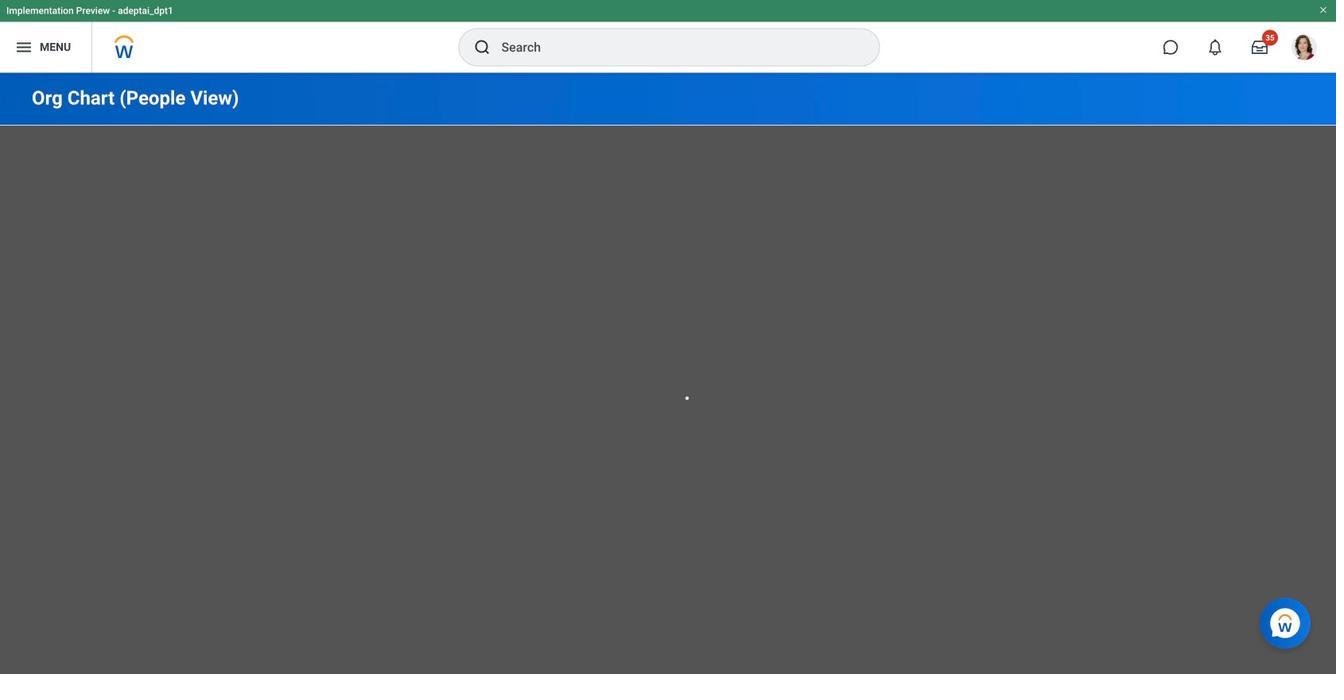 Task type: locate. For each thing, give the bounding box(es) containing it.
justify image
[[14, 38, 33, 57]]

close environment banner image
[[1319, 5, 1328, 15]]

main content
[[0, 73, 1336, 675]]

inbox large image
[[1252, 39, 1268, 55]]

search image
[[473, 38, 492, 57]]

banner
[[0, 0, 1336, 73]]

profile logan mcneil image
[[1292, 35, 1317, 63]]



Task type: vqa. For each thing, say whether or not it's contained in the screenshot.
Nilsson
no



Task type: describe. For each thing, give the bounding box(es) containing it.
Search Workday  search field
[[502, 30, 847, 65]]

notifications large image
[[1208, 39, 1223, 55]]



